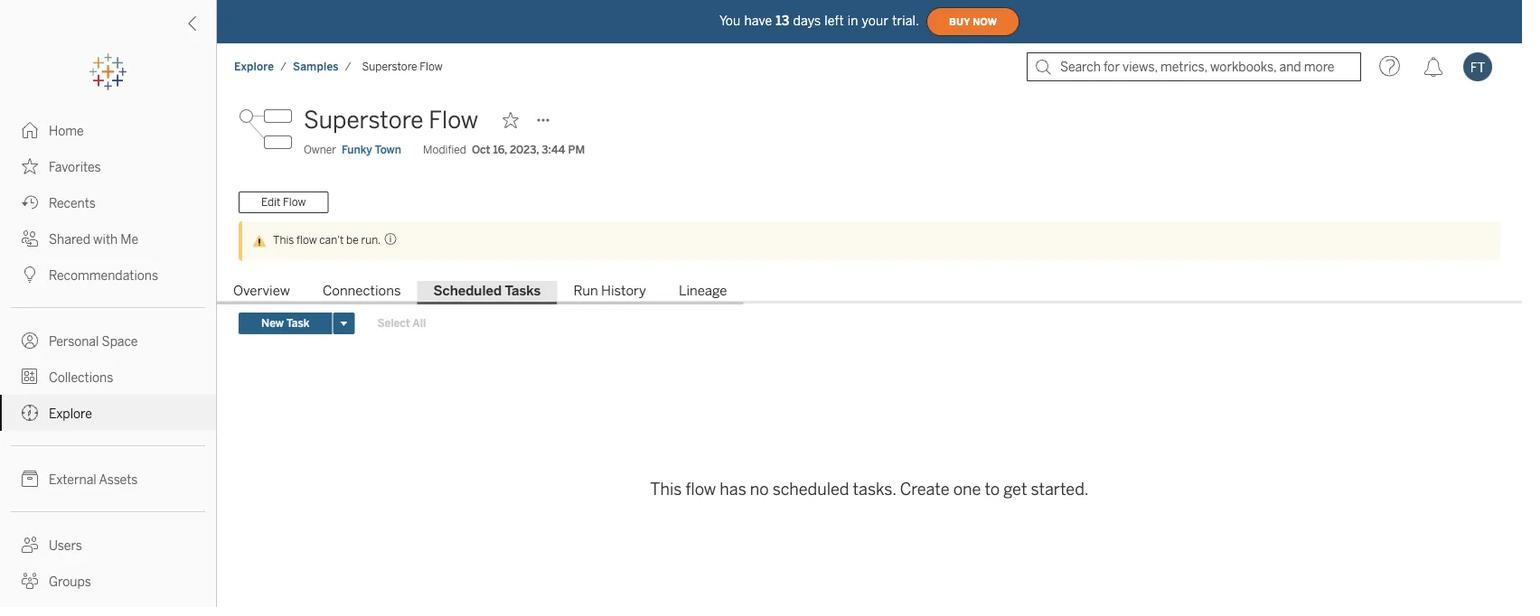 Task type: locate. For each thing, give the bounding box(es) containing it.
superstore flow
[[362, 60, 443, 73], [304, 106, 478, 134]]

1 horizontal spatial /
[[345, 60, 351, 73]]

shared
[[49, 232, 90, 247]]

0 vertical spatial this
[[273, 234, 294, 247]]

collections
[[49, 370, 113, 385]]

0 vertical spatial flow
[[420, 60, 443, 73]]

flow
[[297, 234, 317, 247], [686, 479, 716, 499]]

new
[[261, 317, 284, 330]]

Search for views, metrics, workbooks, and more text field
[[1027, 52, 1361, 81]]

1 horizontal spatial flow
[[686, 479, 716, 499]]

history
[[601, 283, 646, 299]]

edit flow
[[261, 196, 306, 209]]

task
[[286, 317, 310, 330]]

/ right samples 'link'
[[345, 60, 351, 73]]

samples link
[[292, 59, 340, 74]]

explore down collections
[[49, 406, 92, 421]]

edit flow button
[[239, 192, 328, 213]]

explore inside main navigation. press the up and down arrow keys to access links. element
[[49, 406, 92, 421]]

has
[[720, 479, 746, 499]]

0 horizontal spatial this
[[273, 234, 294, 247]]

superstore flow main content
[[217, 90, 1522, 607]]

0 horizontal spatial explore link
[[0, 395, 216, 431]]

superstore up funky
[[304, 106, 423, 134]]

to
[[985, 479, 1000, 499]]

explore
[[234, 60, 274, 73], [49, 406, 92, 421]]

one
[[953, 479, 981, 499]]

your
[[862, 13, 889, 28]]

this
[[273, 234, 294, 247], [650, 479, 682, 499]]

no
[[750, 479, 769, 499]]

flow left the can't
[[297, 234, 317, 247]]

1 vertical spatial superstore flow
[[304, 106, 478, 134]]

2 / from the left
[[345, 60, 351, 73]]

flow
[[420, 60, 443, 73], [429, 106, 478, 134], [283, 196, 306, 209]]

flow for superstore flow element
[[420, 60, 443, 73]]

run history
[[573, 283, 646, 299]]

this flow has no scheduled tasks. create one to get started.
[[650, 479, 1089, 499]]

explore link left samples
[[233, 59, 275, 74]]

0 horizontal spatial /
[[280, 60, 287, 73]]

days
[[793, 13, 821, 28]]

this flow can't be run.
[[273, 234, 381, 247]]

superstore right samples
[[362, 60, 417, 73]]

users
[[49, 538, 82, 553]]

1 horizontal spatial explore
[[234, 60, 274, 73]]

flow left has
[[686, 479, 716, 499]]

external assets
[[49, 472, 138, 487]]

owner
[[304, 143, 336, 156]]

1 vertical spatial explore
[[49, 406, 92, 421]]

0 horizontal spatial explore
[[49, 406, 92, 421]]

/
[[280, 60, 287, 73], [345, 60, 351, 73]]

explore for explore
[[49, 406, 92, 421]]

explore link down collections
[[0, 395, 216, 431]]

flow for has
[[686, 479, 716, 499]]

flow run requirements:
the flow must have at least one output step. image
[[381, 232, 397, 246]]

1 / from the left
[[280, 60, 287, 73]]

explore for explore / samples /
[[234, 60, 274, 73]]

explore link
[[233, 59, 275, 74], [0, 395, 216, 431]]

0 vertical spatial superstore flow
[[362, 60, 443, 73]]

0 vertical spatial explore link
[[233, 59, 275, 74]]

main navigation. press the up and down arrow keys to access links. element
[[0, 112, 216, 607]]

edit
[[261, 196, 280, 209]]

groups link
[[0, 563, 216, 599]]

assets
[[99, 472, 138, 487]]

2 vertical spatial flow
[[283, 196, 306, 209]]

oct
[[472, 143, 490, 156]]

superstore
[[362, 60, 417, 73], [304, 106, 423, 134]]

3:44
[[542, 143, 565, 156]]

me
[[121, 232, 138, 247]]

home link
[[0, 112, 216, 148]]

all
[[413, 317, 426, 330]]

1 vertical spatial this
[[650, 479, 682, 499]]

1 horizontal spatial explore link
[[233, 59, 275, 74]]

1 vertical spatial flow
[[686, 479, 716, 499]]

this for this flow has no scheduled tasks. create one to get started.
[[650, 479, 682, 499]]

1 horizontal spatial this
[[650, 479, 682, 499]]

2023,
[[510, 143, 539, 156]]

modified oct 16, 2023, 3:44 pm
[[423, 143, 585, 156]]

pm
[[568, 143, 585, 156]]

flow for can't
[[297, 234, 317, 247]]

in
[[848, 13, 858, 28]]

explore left samples
[[234, 60, 274, 73]]

run
[[573, 283, 598, 299]]

scheduled
[[433, 283, 502, 299]]

13
[[776, 13, 790, 28]]

new task button
[[239, 313, 332, 334]]

0 horizontal spatial flow
[[297, 234, 317, 247]]

this left has
[[650, 479, 682, 499]]

recommendations
[[49, 268, 158, 283]]

this down edit flow button
[[273, 234, 294, 247]]

/ left samples
[[280, 60, 287, 73]]

personal space
[[49, 334, 138, 349]]

left
[[825, 13, 844, 28]]

select all button
[[366, 313, 438, 334]]

0 vertical spatial explore
[[234, 60, 274, 73]]

get
[[1004, 479, 1027, 499]]

0 vertical spatial flow
[[297, 234, 317, 247]]

flow inside button
[[283, 196, 306, 209]]

sub-spaces tab list
[[217, 281, 1522, 305]]

1 vertical spatial superstore
[[304, 106, 423, 134]]

navigation panel element
[[0, 54, 216, 607]]

can't
[[319, 234, 344, 247]]

now
[[973, 16, 997, 27]]

superstore flow inside superstore flow 'main content'
[[304, 106, 478, 134]]

flow for edit flow button
[[283, 196, 306, 209]]

shared with me
[[49, 232, 138, 247]]



Task type: describe. For each thing, give the bounding box(es) containing it.
select
[[377, 317, 410, 330]]

samples
[[293, 60, 339, 73]]

superstore inside 'main content'
[[304, 106, 423, 134]]

overview
[[233, 283, 290, 299]]

lineage
[[679, 283, 727, 299]]

run.
[[361, 234, 381, 247]]

you have 13 days left in your trial.
[[719, 13, 919, 28]]

recents
[[49, 196, 96, 211]]

external
[[49, 472, 96, 487]]

be
[[346, 234, 359, 247]]

personal space link
[[0, 323, 216, 359]]

tasks
[[505, 283, 541, 299]]

tasks.
[[853, 479, 896, 499]]

you
[[719, 13, 741, 28]]

started.
[[1031, 479, 1089, 499]]

external assets link
[[0, 461, 216, 497]]

personal
[[49, 334, 99, 349]]

recents link
[[0, 184, 216, 221]]

superstore flow element
[[357, 60, 448, 73]]

buy now
[[949, 16, 997, 27]]

with
[[93, 232, 118, 247]]

shared with me link
[[0, 221, 216, 257]]

scheduled tasks
[[433, 283, 541, 299]]

connections
[[323, 283, 401, 299]]

owner funky town
[[304, 143, 401, 156]]

scheduled
[[773, 479, 849, 499]]

1 vertical spatial explore link
[[0, 395, 216, 431]]

buy now button
[[927, 7, 1020, 36]]

have
[[744, 13, 772, 28]]

trial.
[[892, 13, 919, 28]]

buy
[[949, 16, 970, 27]]

create
[[900, 479, 950, 499]]

0 vertical spatial superstore
[[362, 60, 417, 73]]

new task
[[261, 317, 310, 330]]

select all
[[377, 317, 426, 330]]

flow image
[[239, 102, 293, 156]]

recommendations link
[[0, 257, 216, 293]]

home
[[49, 123, 84, 138]]

town
[[375, 143, 401, 156]]

users link
[[0, 527, 216, 563]]

favorites link
[[0, 148, 216, 184]]

16,
[[493, 143, 507, 156]]

1 vertical spatial flow
[[429, 106, 478, 134]]

this for this flow can't be run.
[[273, 234, 294, 247]]

favorites
[[49, 160, 101, 174]]

groups
[[49, 574, 91, 589]]

collections link
[[0, 359, 216, 395]]

funky
[[342, 143, 372, 156]]

funky town link
[[342, 142, 401, 158]]

explore / samples /
[[234, 60, 351, 73]]

space
[[102, 334, 138, 349]]

modified
[[423, 143, 466, 156]]



Task type: vqa. For each thing, say whether or not it's contained in the screenshot.
Explore link
yes



